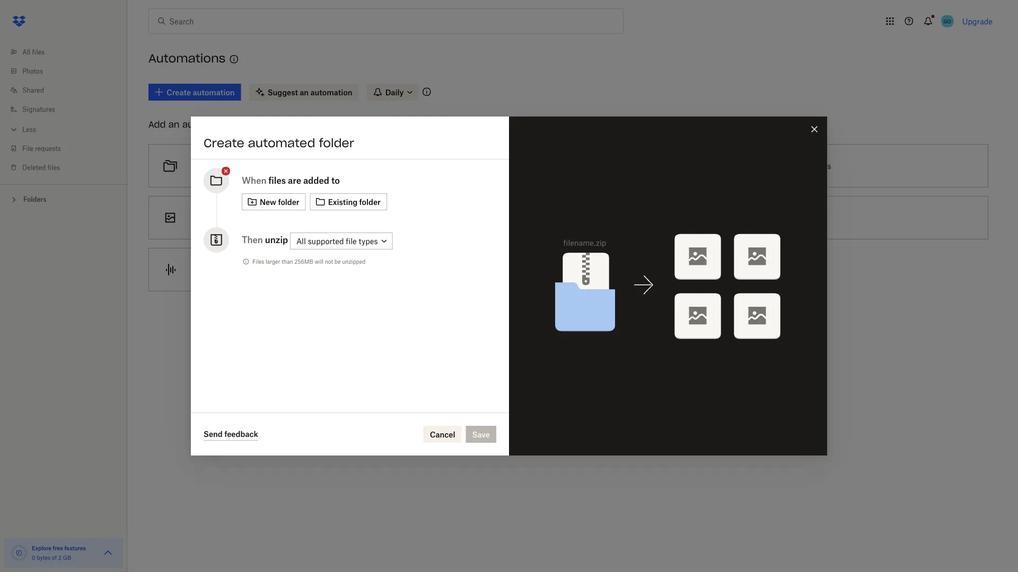 Task type: vqa. For each thing, say whether or not it's contained in the screenshot.
Who
no



Task type: describe. For each thing, give the bounding box(es) containing it.
create
[[204, 136, 244, 151]]

will
[[315, 259, 324, 265]]

file requests link
[[8, 139, 127, 158]]

files are added to
[[269, 176, 340, 186]]

1 horizontal spatial folder
[[319, 136, 354, 151]]

file
[[22, 145, 33, 152]]

signatures link
[[8, 100, 127, 119]]

click to watch a demo video image
[[228, 53, 240, 66]]

send feedback button
[[204, 429, 258, 441]]

new
[[260, 198, 276, 207]]

choose a category to sort files by button
[[144, 140, 427, 192]]

a for choose a file format to convert audio files to
[[220, 265, 224, 274]]

choose for choose a category to sort files by
[[191, 161, 218, 171]]

create automated folder
[[204, 136, 354, 151]]

automations
[[148, 51, 226, 66]]

to left pdfs at the top right of the page
[[804, 161, 811, 171]]

format for videos
[[522, 213, 545, 222]]

files inside create automated folder dialog
[[269, 176, 286, 186]]

all for all supported file types
[[296, 237, 306, 246]]

filename.zip
[[564, 239, 606, 248]]

files inside the deleted files link
[[47, 164, 60, 172]]

types
[[359, 237, 378, 246]]

send feedback
[[204, 430, 258, 439]]

by
[[300, 161, 308, 171]]

files
[[252, 259, 264, 265]]

shared
[[22, 86, 44, 94]]

of
[[52, 555, 57, 562]]

choose an image format to convert files to button
[[144, 192, 427, 244]]

files inside choose an image format to convert files to button
[[317, 213, 332, 222]]

than
[[282, 259, 293, 265]]

added
[[303, 176, 329, 186]]

to down 'existing'
[[334, 213, 341, 222]]

then
[[242, 235, 263, 245]]

choose a file format to convert videos to button
[[427, 192, 710, 244]]

all supported file types button
[[290, 233, 393, 250]]

feedback
[[224, 430, 258, 439]]

files inside convert files to pdfs button
[[787, 161, 802, 171]]

choose a file format to convert videos to
[[474, 213, 616, 222]]

convert for audio
[[273, 265, 300, 274]]

videos
[[584, 213, 607, 222]]

files inside choose a category to sort files by button
[[283, 161, 298, 171]]

choose a file format to convert audio files to button
[[144, 244, 427, 296]]

requests
[[35, 145, 61, 152]]

category
[[226, 161, 256, 171]]

all files
[[22, 48, 45, 56]]

all files link
[[8, 42, 127, 62]]

folders button
[[0, 191, 127, 207]]

are
[[288, 176, 301, 186]]

to inside dialog
[[331, 176, 340, 186]]

rule
[[494, 161, 508, 171]]

file for all supported file types
[[346, 237, 357, 246]]

to left videos
[[547, 213, 554, 222]]

create automated folder dialog
[[191, 117, 827, 456]]

convert files to pdfs
[[757, 161, 831, 171]]

file for choose a file format to convert videos to
[[509, 213, 520, 222]]

convert files to pdfs button
[[710, 140, 993, 192]]

folders
[[23, 196, 46, 204]]

choose a file format to convert audio files to
[[191, 265, 347, 274]]

existing
[[328, 198, 358, 207]]

bytes
[[37, 555, 50, 562]]

file for choose a file format to convert audio files to
[[226, 265, 237, 274]]

cancel button
[[424, 426, 462, 443]]

audio
[[302, 265, 321, 274]]

existing folder
[[328, 198, 381, 207]]



Task type: locate. For each thing, give the bounding box(es) containing it.
choose
[[191, 161, 218, 171], [191, 213, 218, 222], [474, 213, 501, 222], [191, 265, 218, 274]]

renames
[[526, 161, 556, 171]]

files left by
[[283, 161, 298, 171]]

to down larger
[[264, 265, 271, 274]]

pdfs
[[813, 161, 831, 171]]

all up 256mb
[[296, 237, 306, 246]]

files right renames at the top right of the page
[[558, 161, 573, 171]]

256mb
[[294, 259, 313, 265]]

convert down "than"
[[273, 265, 300, 274]]

an for choose
[[220, 213, 229, 222]]

2 vertical spatial file
[[226, 265, 237, 274]]

an for add
[[168, 119, 180, 130]]

1 horizontal spatial all
[[296, 237, 306, 246]]

choose a category to sort files by
[[191, 161, 308, 171]]

to
[[259, 161, 265, 171], [804, 161, 811, 171], [331, 176, 340, 186], [280, 213, 287, 222], [334, 213, 341, 222], [547, 213, 554, 222], [609, 213, 616, 222], [264, 265, 271, 274], [340, 265, 347, 274]]

to down "new folder"
[[280, 213, 287, 222]]

signatures
[[22, 105, 55, 113]]

photos link
[[8, 62, 127, 81]]

files down not
[[323, 265, 338, 274]]

quota usage element
[[11, 545, 28, 562]]

dropbox image
[[8, 11, 30, 32]]

explore free features 0 bytes of 2 gb
[[32, 545, 86, 562]]

automated
[[248, 136, 315, 151]]

file inside popup button
[[346, 237, 357, 246]]

image
[[231, 213, 252, 222]]

convert
[[757, 161, 785, 171]]

1 vertical spatial all
[[296, 237, 306, 246]]

0 horizontal spatial file
[[226, 265, 237, 274]]

convert for videos
[[556, 213, 582, 222]]

features
[[64, 545, 86, 552]]

then unzip
[[242, 235, 288, 245]]

2 horizontal spatial file
[[509, 213, 520, 222]]

all supported file types
[[296, 237, 378, 246]]

format for audio
[[239, 265, 262, 274]]

an right add
[[168, 119, 180, 130]]

all
[[22, 48, 30, 56], [296, 237, 306, 246]]

an
[[168, 119, 180, 130], [220, 213, 229, 222]]

format down renames at the top right of the page
[[522, 213, 545, 222]]

all up photos at left top
[[22, 48, 30, 56]]

a inside button
[[488, 161, 492, 171]]

photos
[[22, 67, 43, 75]]

to inside button
[[259, 161, 265, 171]]

files larger than 256mb will not be unzipped
[[252, 259, 366, 265]]

convert down "new folder"
[[289, 213, 315, 222]]

folder right 'existing'
[[359, 198, 381, 207]]

files up photos at left top
[[32, 48, 45, 56]]

0 horizontal spatial all
[[22, 48, 30, 56]]

file
[[509, 213, 520, 222], [346, 237, 357, 246], [226, 265, 237, 274]]

free
[[53, 545, 63, 552]]

send
[[204, 430, 223, 439]]

1 horizontal spatial an
[[220, 213, 229, 222]]

format down files on the left
[[239, 265, 262, 274]]

less
[[22, 125, 36, 133]]

deleted files link
[[8, 158, 127, 177]]

to right videos
[[609, 213, 616, 222]]

to down be
[[340, 265, 347, 274]]

0 vertical spatial an
[[168, 119, 180, 130]]

1 horizontal spatial file
[[346, 237, 357, 246]]

set
[[474, 161, 486, 171]]

files inside all files link
[[32, 48, 45, 56]]

format
[[254, 213, 278, 222], [522, 213, 545, 222], [239, 265, 262, 274]]

files right convert
[[787, 161, 802, 171]]

folder
[[319, 136, 354, 151], [278, 198, 299, 207], [359, 198, 381, 207]]

list
[[0, 36, 127, 185]]

2
[[58, 555, 61, 562]]

1 vertical spatial an
[[220, 213, 229, 222]]

files inside choose a file format to convert audio files to button
[[323, 265, 338, 274]]

choose an image format to convert files to
[[191, 213, 341, 222]]

folder for existing folder
[[359, 198, 381, 207]]

files up supported
[[317, 213, 332, 222]]

choose inside button
[[191, 161, 218, 171]]

new folder button
[[242, 194, 306, 211]]

add an automation main content
[[144, 76, 1018, 573]]

an left image
[[220, 213, 229, 222]]

all for all files
[[22, 48, 30, 56]]

set a rule that renames files
[[474, 161, 573, 171]]

a inside button
[[220, 161, 224, 171]]

convert left videos
[[556, 213, 582, 222]]

set a rule that renames files button
[[427, 140, 710, 192]]

0
[[32, 555, 35, 562]]

add
[[148, 119, 166, 130]]

to left sort at the top of the page
[[259, 161, 265, 171]]

upgrade link
[[962, 17, 993, 26]]

a
[[220, 161, 224, 171], [488, 161, 492, 171], [503, 213, 507, 222], [220, 265, 224, 274]]

file requests
[[22, 145, 61, 152]]

less image
[[8, 124, 19, 135]]

0 vertical spatial all
[[22, 48, 30, 56]]

sort
[[268, 161, 281, 171]]

a for choose a file format to convert videos to
[[503, 213, 507, 222]]

a for set a rule that renames files
[[488, 161, 492, 171]]

choose for choose a file format to convert videos to
[[474, 213, 501, 222]]

shared link
[[8, 81, 127, 100]]

gb
[[63, 555, 71, 562]]

format down new
[[254, 213, 278, 222]]

add an automation
[[148, 119, 233, 130]]

a for choose a category to sort files by
[[220, 161, 224, 171]]

explore
[[32, 545, 52, 552]]

files inside set a rule that renames files button
[[558, 161, 573, 171]]

2 horizontal spatial folder
[[359, 198, 381, 207]]

unzip
[[265, 235, 288, 245]]

files
[[32, 48, 45, 56], [283, 161, 298, 171], [558, 161, 573, 171], [787, 161, 802, 171], [47, 164, 60, 172], [269, 176, 286, 186], [317, 213, 332, 222], [323, 265, 338, 274]]

when
[[242, 176, 266, 186]]

convert for files
[[289, 213, 315, 222]]

files right deleted
[[47, 164, 60, 172]]

format for files
[[254, 213, 278, 222]]

choose for choose a file format to convert audio files to
[[191, 265, 218, 274]]

deleted files
[[22, 164, 60, 172]]

be
[[335, 259, 341, 265]]

list containing all files
[[0, 36, 127, 185]]

0 horizontal spatial folder
[[278, 198, 299, 207]]

supported
[[308, 237, 344, 246]]

automation
[[182, 119, 233, 130]]

folder up added
[[319, 136, 354, 151]]

existing folder button
[[310, 194, 387, 211]]

0 horizontal spatial an
[[168, 119, 180, 130]]

deleted
[[22, 164, 46, 172]]

0 vertical spatial file
[[509, 213, 520, 222]]

upgrade
[[962, 17, 993, 26]]

new folder
[[260, 198, 299, 207]]

folder right new
[[278, 198, 299, 207]]

an inside button
[[220, 213, 229, 222]]

unzipped
[[342, 259, 366, 265]]

not
[[325, 259, 333, 265]]

files down sort at the top of the page
[[269, 176, 286, 186]]

to right added
[[331, 176, 340, 186]]

folder for new folder
[[278, 198, 299, 207]]

all inside popup button
[[296, 237, 306, 246]]

convert
[[289, 213, 315, 222], [556, 213, 582, 222], [273, 265, 300, 274]]

that
[[510, 161, 524, 171]]

larger
[[266, 259, 280, 265]]

1 vertical spatial file
[[346, 237, 357, 246]]

cancel
[[430, 430, 455, 439]]

choose for choose an image format to convert files to
[[191, 213, 218, 222]]



